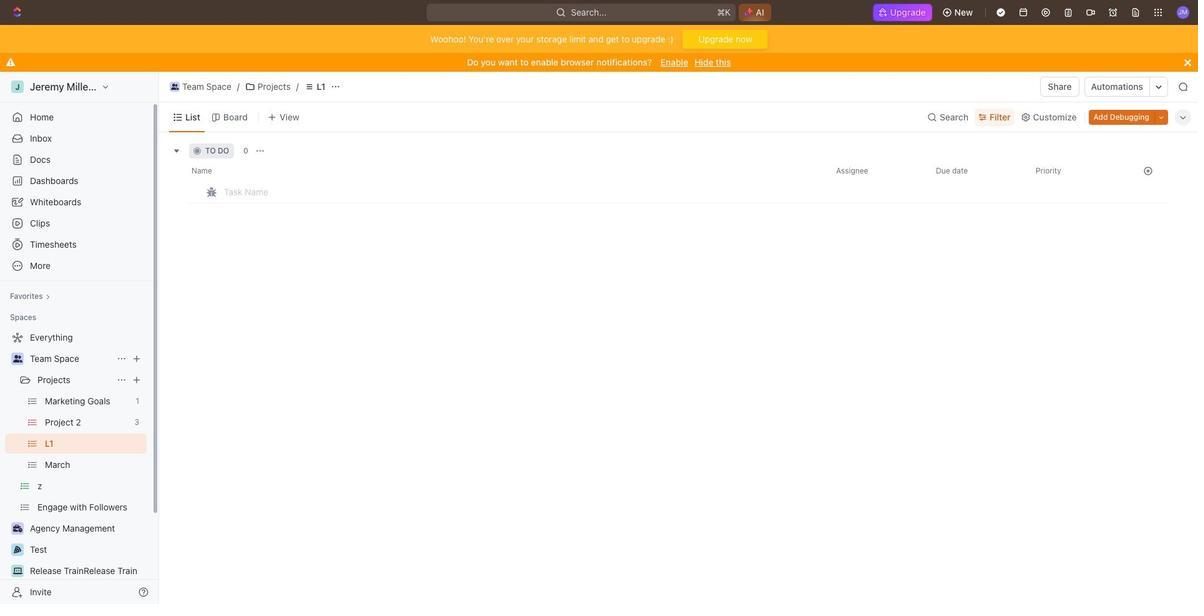 Task type: vqa. For each thing, say whether or not it's contained in the screenshot.
'Task Name' text field
yes



Task type: locate. For each thing, give the bounding box(es) containing it.
bug image
[[207, 187, 217, 197]]

pizza slice image
[[14, 546, 21, 554]]

tree
[[5, 328, 147, 604]]

jeremy miller's workspace, , element
[[11, 81, 24, 93]]

user group image
[[13, 355, 22, 363]]

business time image
[[13, 525, 22, 532]]

laptop code image
[[13, 567, 22, 575]]



Task type: describe. For each thing, give the bounding box(es) containing it.
tree inside sidebar navigation
[[5, 328, 147, 604]]

sidebar navigation
[[0, 72, 162, 604]]

Task Name text field
[[224, 182, 588, 202]]

user group image
[[171, 84, 179, 90]]



